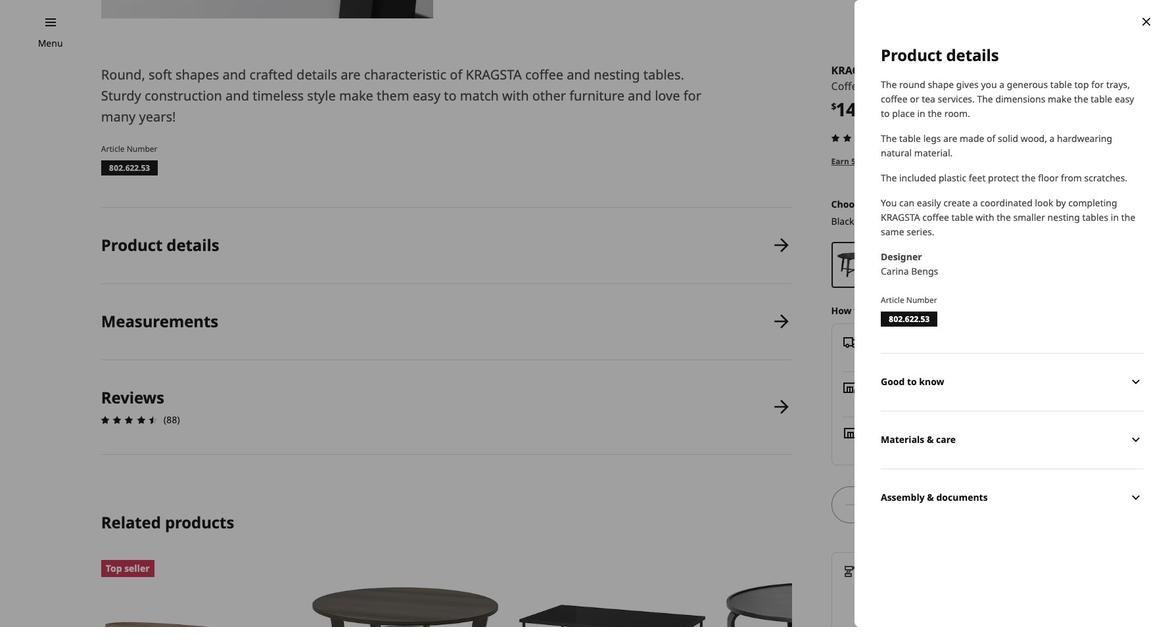 Task type: vqa. For each thing, say whether or not it's contained in the screenshot.
difference
no



Task type: describe. For each thing, give the bounding box(es) containing it.
completing
[[1069, 196, 1118, 209]]

shapes
[[176, 66, 219, 84]]

included
[[900, 171, 937, 184]]

top
[[106, 562, 122, 575]]

natural
[[881, 146, 912, 159]]

and up furniture
[[567, 66, 591, 84]]

article number inside product details dialog
[[881, 294, 937, 305]]

äsperöd coffee table, black/glass black, 45 1/4x22 7/8 " image
[[515, 561, 709, 627]]

it
[[884, 304, 890, 317]]

earn
[[832, 156, 850, 167]]

pick up
[[866, 381, 901, 393]]

menu
[[38, 37, 63, 49]]

from
[[1061, 171, 1082, 184]]

material.
[[915, 146, 953, 159]]

top seller
[[106, 562, 150, 575]]

number inside product details dialog
[[907, 294, 937, 305]]

(88) inside list
[[164, 413, 180, 426]]

protect
[[988, 171, 1019, 184]]

with inside "you can easily create a coordinated look by completing kragsta coffee table with the smaller nesting tables in the same series."
[[976, 211, 995, 223]]

dimensions
[[996, 93, 1046, 105]]

available
[[882, 350, 921, 362]]

easy inside the round shape gives you a generous table top for trays, coffee or tea services. the dimensions make the table easy to place in the room.
[[1115, 93, 1135, 105]]

in inside button
[[865, 156, 873, 167]]

149
[[837, 97, 868, 122]]

timeless
[[253, 87, 304, 105]]

designer carina bengs
[[881, 250, 938, 277]]

tables
[[1083, 211, 1109, 223]]

you
[[981, 78, 997, 91]]

get
[[866, 304, 881, 317]]

35
[[928, 79, 940, 93]]

to inside the round shape gives you a generous table top for trays, coffee or tea services. the dimensions make the table easy to place in the room.
[[881, 107, 890, 119]]

visa
[[998, 156, 1014, 167]]

802.622.53 inside product details dialog
[[889, 313, 930, 325]]

table down trays,
[[1091, 93, 1113, 105]]

tables.
[[644, 66, 684, 84]]

nesting inside "you can easily create a coordinated look by completing kragsta coffee table with the smaller nesting tables in the same series."
[[1048, 211, 1080, 223]]

jakobsfors coffee table, dark brown stained oak veneer, 31 1/2 " image
[[308, 561, 502, 627]]

easy inside round, soft shapes and crafted details are characteristic of kragsta coffee and nesting tables. sturdy construction and timeless style make them easy to match with other furniture and love for many years!
[[413, 87, 441, 105]]

canton, mi button
[[913, 440, 960, 453]]

make inside round, soft shapes and crafted details are characteristic of kragsta coffee and nesting tables. sturdy construction and timeless style make them easy to match with other furniture and love for many years!
[[339, 87, 373, 105]]

2 ikea from the left
[[978, 156, 996, 167]]

the down "credit"
[[1022, 171, 1036, 184]]

materials
[[881, 433, 925, 446]]

details
[[1069, 156, 1096, 167]]

to left get
[[854, 304, 864, 317]]

gives
[[957, 78, 979, 91]]

product details button
[[101, 208, 792, 283]]

assembly & documents
[[881, 491, 988, 504]]

of inside the table legs are made of solid wood, a hardwearing natural material.
[[987, 132, 996, 144]]

round, soft shapes and crafted details are characteristic of kragsta coffee and nesting tables. sturdy construction and timeless style make them easy to match with other furniture and love for many years!
[[101, 66, 702, 126]]

product inside dialog
[[881, 44, 943, 66]]

by
[[1056, 196, 1066, 209]]

for inside the round shape gives you a generous table top for trays, coffee or tea services. the dimensions make the table easy to place in the room.
[[1092, 78, 1104, 91]]

article inside product details dialog
[[881, 294, 905, 305]]

top seller link
[[101, 561, 295, 627]]

crafted
[[250, 66, 293, 84]]

years!
[[139, 108, 176, 126]]

review: 4.3 out of 5 stars. total reviews: 88 image inside (88) button
[[828, 130, 891, 146]]

table left top
[[1051, 78, 1072, 91]]

details inside button
[[167, 234, 219, 256]]

the for table
[[881, 132, 897, 144]]

match
[[460, 87, 499, 105]]

generous
[[1007, 78, 1048, 91]]

card*.
[[1042, 156, 1067, 167]]

in stock at canton, mi
[[866, 440, 960, 453]]

room.
[[945, 107, 971, 119]]

product details dialog
[[855, 0, 1170, 627]]

0 horizontal spatial kragsta coffee table, black, 35 3/8 " image
[[101, 0, 433, 18]]

related
[[101, 511, 161, 533]]

the right tables
[[1122, 211, 1136, 223]]

products
[[165, 511, 234, 533]]

documents
[[937, 491, 988, 504]]

place
[[892, 107, 915, 119]]

choose color black
[[832, 198, 890, 227]]

many
[[101, 108, 136, 126]]

$ 149 99
[[832, 97, 882, 122]]

made
[[960, 132, 985, 144]]

other
[[532, 87, 566, 105]]

a inside the table legs are made of solid wood, a hardwearing natural material.
[[1050, 132, 1055, 144]]

know
[[920, 376, 945, 388]]

borgeby coffee table, black, 27 1/2 " image
[[722, 561, 916, 627]]

reviews
[[101, 386, 164, 408]]

plastic
[[939, 171, 967, 184]]

using
[[939, 156, 960, 167]]

feet
[[969, 171, 986, 184]]

"
[[962, 79, 966, 93]]

0 horizontal spatial 802.622.53
[[109, 162, 150, 174]]

0 horizontal spatial number
[[127, 143, 157, 155]]

characteristic
[[364, 66, 447, 84]]

series.
[[907, 225, 935, 238]]

0 vertical spatial article number
[[101, 143, 157, 155]]

right image
[[1091, 341, 1107, 357]]

& for assembly
[[927, 491, 934, 504]]

floor
[[1038, 171, 1059, 184]]

35 3/8 " button
[[928, 78, 966, 95]]

stock
[[877, 440, 900, 453]]

materials & care
[[881, 433, 956, 446]]

the inside button
[[962, 156, 976, 167]]

1 ikea from the left
[[919, 156, 937, 167]]

easily
[[917, 196, 941, 209]]

0 horizontal spatial article
[[101, 143, 125, 155]]

review: 4.3 out of 5 stars. total reviews: 88 image inside list
[[97, 412, 161, 428]]

the for included
[[881, 171, 897, 184]]

store
[[878, 426, 902, 438]]

seller
[[124, 562, 150, 575]]

in inside the round shape gives you a generous table top for trays, coffee or tea services. the dimensions make the table easy to place in the room.
[[918, 107, 926, 119]]

carina
[[881, 265, 909, 277]]

the included plastic feet protect the floor from scratches.
[[881, 171, 1128, 184]]

the down coordinated
[[997, 211, 1011, 223]]

earn 5% in rewards at ikea using the ikea visa credit card*. details > button
[[832, 156, 1103, 168]]

a inside the round shape gives you a generous table top for trays, coffee or tea services. the dimensions make the table easy to place in the room.
[[1000, 78, 1005, 91]]

you can easily create a coordinated look by completing kragsta coffee table with the smaller nesting tables in the same series.
[[881, 196, 1136, 238]]

nesting inside round, soft shapes and crafted details are characteristic of kragsta coffee and nesting tables. sturdy construction and timeless style make them easy to match with other furniture and love for many years!
[[594, 66, 640, 84]]

love
[[655, 87, 680, 105]]



Task type: locate. For each thing, give the bounding box(es) containing it.
1 vertical spatial are
[[944, 132, 958, 144]]

assembly
[[881, 491, 925, 504]]

(88) button
[[828, 130, 910, 146]]

0 horizontal spatial in
[[865, 156, 873, 167]]

2 vertical spatial coffee
[[923, 211, 949, 223]]

number down "bengs"
[[907, 294, 937, 305]]

1 horizontal spatial details
[[297, 66, 337, 84]]

0 horizontal spatial review: 4.3 out of 5 stars. total reviews: 88 image
[[97, 412, 161, 428]]

table inside "you can easily create a coordinated look by completing kragsta coffee table with the smaller nesting tables in the same series."
[[952, 211, 974, 223]]

0 vertical spatial a
[[1000, 78, 1005, 91]]

kragsta inside "you can easily create a coordinated look by completing kragsta coffee table with the smaller nesting tables in the same series."
[[881, 211, 920, 223]]

0 horizontal spatial product
[[101, 234, 163, 256]]

article down many
[[101, 143, 125, 155]]

are inside round, soft shapes and crafted details are characteristic of kragsta coffee and nesting tables. sturdy construction and timeless style make them easy to match with other furniture and love for many years!
[[341, 66, 361, 84]]

canton,
[[913, 440, 947, 453]]

a right the you in the top right of the page
[[1000, 78, 1005, 91]]

table up natural
[[900, 132, 921, 144]]

assembly & documents button
[[881, 469, 1144, 526]]

(88)
[[894, 131, 910, 144], [164, 413, 180, 426]]

1 horizontal spatial for
[[1092, 78, 1104, 91]]

coffee
[[525, 66, 564, 84], [881, 93, 908, 105], [923, 211, 949, 223]]

nesting down by
[[1048, 211, 1080, 223]]

coffee inside round, soft shapes and crafted details are characteristic of kragsta coffee and nesting tables. sturdy construction and timeless style make them easy to match with other furniture and love for many years!
[[525, 66, 564, 84]]

details inside round, soft shapes and crafted details are characteristic of kragsta coffee and nesting tables. sturdy construction and timeless style make them easy to match with other furniture and love for many years!
[[297, 66, 337, 84]]

review: 4.3 out of 5 stars. total reviews: 88 image down reviews
[[97, 412, 161, 428]]

1 horizontal spatial are
[[944, 132, 958, 144]]

product details heading
[[101, 234, 219, 256]]

article
[[101, 143, 125, 155], [881, 294, 905, 305]]

0 vertical spatial article
[[101, 143, 125, 155]]

1 vertical spatial in
[[865, 156, 873, 167]]

in right 5%
[[865, 156, 873, 167]]

2 horizontal spatial in
[[1111, 211, 1119, 223]]

with down coordinated
[[976, 211, 995, 223]]

0 horizontal spatial ikea
[[919, 156, 937, 167]]

0 vertical spatial number
[[127, 143, 157, 155]]

0 vertical spatial at
[[909, 156, 917, 167]]

at
[[909, 156, 917, 167], [902, 440, 911, 453]]

coffee
[[832, 79, 864, 93]]

top
[[1075, 78, 1089, 91]]

1 horizontal spatial of
[[987, 132, 996, 144]]

review: 4.3 out of 5 stars. total reviews: 88 image up 5%
[[828, 130, 891, 146]]

0 horizontal spatial a
[[973, 196, 978, 209]]

for right top
[[1092, 78, 1104, 91]]

the down tea
[[928, 107, 942, 119]]

1 vertical spatial nesting
[[1048, 211, 1080, 223]]

1 horizontal spatial 802.622.53
[[889, 313, 930, 325]]

bengs
[[912, 265, 938, 277]]

in inside "you can easily create a coordinated look by completing kragsta coffee table with the smaller nesting tables in the same series."
[[1111, 211, 1119, 223]]

soft
[[149, 66, 172, 84]]

kragsta for you can easily create a coordinated look by completing kragsta coffee table with the smaller nesting tables in the same series.
[[881, 211, 920, 223]]

0 horizontal spatial of
[[450, 66, 462, 84]]

kragsta coffee table, black, 35 3/8 "
[[832, 63, 966, 93]]

smaller
[[1014, 211, 1046, 223]]

0 vertical spatial (88)
[[894, 131, 910, 144]]

kragsta coffee table, black, 35 3/8 " image
[[101, 0, 433, 18], [837, 247, 872, 283]]

how to get it
[[832, 304, 890, 317]]

shape
[[928, 78, 954, 91]]

them
[[377, 87, 409, 105]]

the up natural
[[881, 132, 897, 144]]

1 vertical spatial number
[[907, 294, 937, 305]]

details inside dialog
[[947, 44, 999, 66]]

(88) up natural
[[894, 131, 910, 144]]

round
[[900, 78, 926, 91]]

product
[[881, 44, 943, 66], [101, 234, 163, 256]]

2 horizontal spatial a
[[1050, 132, 1055, 144]]

menu button
[[38, 36, 63, 51]]

in left store
[[866, 426, 876, 438]]

list containing product details
[[97, 208, 792, 455]]

coffee up the other
[[525, 66, 564, 84]]

0 horizontal spatial nesting
[[594, 66, 640, 84]]

0 vertical spatial product
[[881, 44, 943, 66]]

and right shapes
[[223, 66, 246, 84]]

3/8
[[943, 79, 959, 93]]

2 horizontal spatial coffee
[[923, 211, 949, 223]]

available button
[[843, 327, 1107, 372]]

the for round
[[881, 78, 897, 91]]

coffee inside "you can easily create a coordinated look by completing kragsta coffee table with the smaller nesting tables in the same series."
[[923, 211, 949, 223]]

802.622.53 right get
[[889, 313, 930, 325]]

ikea
[[919, 156, 937, 167], [978, 156, 996, 167]]

coffee for table
[[923, 211, 949, 223]]

article down "carina"
[[881, 294, 905, 305]]

1 in from the top
[[866, 426, 876, 438]]

to left match
[[444, 87, 457, 105]]

color
[[867, 198, 890, 210]]

good
[[881, 376, 905, 388]]

for
[[1092, 78, 1104, 91], [684, 87, 702, 105]]

0 horizontal spatial article number
[[101, 143, 157, 155]]

1 horizontal spatial nesting
[[1048, 211, 1080, 223]]

choose
[[832, 198, 865, 210]]

of inside round, soft shapes and crafted details are characteristic of kragsta coffee and nesting tables. sturdy construction and timeless style make them easy to match with other furniture and love for many years!
[[450, 66, 462, 84]]

nesting up furniture
[[594, 66, 640, 84]]

hardwearing
[[1057, 132, 1113, 144]]

make right style
[[339, 87, 373, 105]]

kragsta coffee table, black, 35 3/8 " image up crafted
[[101, 0, 433, 18]]

good to know button
[[881, 353, 1144, 411]]

black
[[832, 215, 854, 227]]

0 vertical spatial in
[[866, 426, 876, 438]]

ikea up included
[[919, 156, 937, 167]]

coffee down easily
[[923, 211, 949, 223]]

0 horizontal spatial (88)
[[164, 413, 180, 426]]

can
[[900, 196, 915, 209]]

0 vertical spatial review: 4.3 out of 5 stars. total reviews: 88 image
[[828, 130, 891, 146]]

for right love
[[684, 87, 702, 105]]

kragsta inside round, soft shapes and crafted details are characteristic of kragsta coffee and nesting tables. sturdy construction and timeless style make them easy to match with other furniture and love for many years!
[[466, 66, 522, 84]]

of up match
[[450, 66, 462, 84]]

0 horizontal spatial make
[[339, 87, 373, 105]]

1 vertical spatial details
[[297, 66, 337, 84]]

kragsta up match
[[466, 66, 522, 84]]

article number down many
[[101, 143, 157, 155]]

& for materials
[[927, 433, 934, 446]]

good to know
[[881, 376, 945, 388]]

2 in from the top
[[866, 440, 875, 453]]

1 vertical spatial article
[[881, 294, 905, 305]]

at right 'stock'
[[902, 440, 911, 453]]

1 horizontal spatial number
[[907, 294, 937, 305]]

the down top
[[1074, 93, 1089, 105]]

style
[[307, 87, 336, 105]]

kragsta coffee table, white, 35 3/8 " image
[[885, 247, 921, 283]]

ikea up feet
[[978, 156, 996, 167]]

you
[[881, 196, 897, 209]]

1 vertical spatial of
[[987, 132, 996, 144]]

with inside round, soft shapes and crafted details are characteristic of kragsta coffee and nesting tables. sturdy construction and timeless style make them easy to match with other furniture and love for many years!
[[502, 87, 529, 105]]

the up feet
[[962, 156, 976, 167]]

0 horizontal spatial easy
[[413, 87, 441, 105]]

easy down characteristic
[[413, 87, 441, 105]]

1 horizontal spatial article
[[881, 294, 905, 305]]

0 horizontal spatial for
[[684, 87, 702, 105]]

& inside dropdown button
[[927, 433, 934, 446]]

kragsta for round, soft shapes and crafted details are characteristic of kragsta coffee and nesting tables. sturdy construction and timeless style make them easy to match with other furniture and love for many years!
[[466, 66, 522, 84]]

make down "generous"
[[1048, 93, 1072, 105]]

& inside dropdown button
[[927, 491, 934, 504]]

easy down trays,
[[1115, 93, 1135, 105]]

1 horizontal spatial in
[[918, 107, 926, 119]]

in store
[[866, 426, 902, 438]]

0 horizontal spatial are
[[341, 66, 361, 84]]

0 horizontal spatial details
[[167, 234, 219, 256]]

related products
[[101, 511, 234, 533]]

the table legs are made of solid wood, a hardwearing natural material.
[[881, 132, 1113, 159]]

1 vertical spatial coffee
[[881, 93, 908, 105]]

scratches.
[[1085, 171, 1128, 184]]

0 vertical spatial coffee
[[525, 66, 564, 84]]

number
[[127, 143, 157, 155], [907, 294, 937, 305]]

1 horizontal spatial review: 4.3 out of 5 stars. total reviews: 88 image
[[828, 130, 891, 146]]

furniture
[[570, 87, 625, 105]]

1 horizontal spatial kragsta coffee table, black, 35 3/8 " image
[[837, 247, 872, 283]]

1 vertical spatial with
[[976, 211, 995, 223]]

make
[[339, 87, 373, 105], [1048, 93, 1072, 105]]

(88) down reviews
[[164, 413, 180, 426]]

a
[[1000, 78, 1005, 91], [1050, 132, 1055, 144], [973, 196, 978, 209]]

wood,
[[1021, 132, 1047, 144]]

for inside round, soft shapes and crafted details are characteristic of kragsta coffee and nesting tables. sturdy construction and timeless style make them easy to match with other furniture and love for many years!
[[684, 87, 702, 105]]

product details inside button
[[101, 234, 219, 256]]

0 horizontal spatial with
[[502, 87, 529, 105]]

make inside the round shape gives you a generous table top for trays, coffee or tea services. the dimensions make the table easy to place in the room.
[[1048, 93, 1072, 105]]

1 vertical spatial product details
[[101, 234, 219, 256]]

1 horizontal spatial (88)
[[894, 131, 910, 144]]

1 horizontal spatial make
[[1048, 93, 1072, 105]]

services.
[[938, 93, 975, 105]]

list
[[97, 208, 792, 455]]

in right tables
[[1111, 211, 1119, 223]]

kragsta
[[832, 63, 878, 78], [466, 66, 522, 84], [881, 211, 920, 223]]

kragsta down can
[[881, 211, 920, 223]]

in down 'or'
[[918, 107, 926, 119]]

1 horizontal spatial kragsta
[[832, 63, 878, 78]]

(88) inside button
[[894, 131, 910, 144]]

1 horizontal spatial product
[[881, 44, 943, 66]]

the down the you in the top right of the page
[[977, 93, 993, 105]]

are right the legs
[[944, 132, 958, 144]]

number down years!
[[127, 143, 157, 155]]

product details inside dialog
[[881, 44, 999, 66]]

1 vertical spatial a
[[1050, 132, 1055, 144]]

are inside the table legs are made of solid wood, a hardwearing natural material.
[[944, 132, 958, 144]]

1 horizontal spatial a
[[1000, 78, 1005, 91]]

look
[[1035, 196, 1054, 209]]

easy
[[413, 87, 441, 105], [1115, 93, 1135, 105]]

1 vertical spatial at
[[902, 440, 911, 453]]

same
[[881, 225, 905, 238]]

are left characteristic
[[341, 66, 361, 84]]

coffee up place
[[881, 93, 908, 105]]

to right the up
[[907, 376, 917, 388]]

up
[[888, 381, 901, 393]]

2 horizontal spatial kragsta
[[881, 211, 920, 223]]

1 vertical spatial article number
[[881, 294, 937, 305]]

1 vertical spatial product
[[101, 234, 163, 256]]

article number down "carina"
[[881, 294, 937, 305]]

1 vertical spatial 802.622.53
[[889, 313, 930, 325]]

0 vertical spatial product details
[[881, 44, 999, 66]]

and left love
[[628, 87, 652, 105]]

0 vertical spatial kragsta coffee table, black, 35 3/8 " image
[[101, 0, 433, 18]]

in for in store
[[866, 426, 876, 438]]

Quantity input value text field
[[863, 486, 881, 523]]

to inside dropdown button
[[907, 376, 917, 388]]

review: 4.3 out of 5 stars. total reviews: 88 image
[[828, 130, 891, 146], [97, 412, 161, 428]]

1 horizontal spatial coffee
[[881, 93, 908, 105]]

to left place
[[881, 107, 890, 119]]

at inside button
[[909, 156, 917, 167]]

1 vertical spatial in
[[866, 440, 875, 453]]

measurements button
[[101, 284, 792, 359]]

0 vertical spatial with
[[502, 87, 529, 105]]

the down rewards
[[881, 171, 897, 184]]

1 vertical spatial review: 4.3 out of 5 stars. total reviews: 88 image
[[97, 412, 161, 428]]

0 horizontal spatial coffee
[[525, 66, 564, 84]]

earn 5% in rewards at ikea using the ikea visa credit card*. details >
[[832, 156, 1103, 167]]

2 horizontal spatial details
[[947, 44, 999, 66]]

0 horizontal spatial product details
[[101, 234, 219, 256]]

article number
[[101, 143, 157, 155], [881, 294, 937, 305]]

the inside the table legs are made of solid wood, a hardwearing natural material.
[[881, 132, 897, 144]]

measurements heading
[[101, 310, 218, 332]]

0 vertical spatial of
[[450, 66, 462, 84]]

and left timeless in the left of the page
[[226, 87, 249, 105]]

care
[[936, 433, 956, 446]]

99
[[871, 100, 882, 113]]

sturdy
[[101, 87, 141, 105]]

in stock at canton, mi group
[[866, 440, 960, 453]]

a right wood,
[[1050, 132, 1055, 144]]

kragsta coffee table, black, 35 3/8 " image left "carina"
[[837, 247, 872, 283]]

and
[[223, 66, 246, 84], [567, 66, 591, 84], [226, 87, 249, 105], [628, 87, 652, 105]]

with left the other
[[502, 87, 529, 105]]

materials & care button
[[881, 411, 1144, 469]]

2 vertical spatial in
[[1111, 211, 1119, 223]]

black,
[[897, 79, 925, 93]]

a inside "you can easily create a coordinated look by completing kragsta coffee table with the smaller nesting tables in the same series."
[[973, 196, 978, 209]]

at up included
[[909, 156, 917, 167]]

0 vertical spatial in
[[918, 107, 926, 119]]

rewards
[[875, 156, 907, 167]]

1 horizontal spatial easy
[[1115, 93, 1135, 105]]

coffee inside the round shape gives you a generous table top for trays, coffee or tea services. the dimensions make the table easy to place in the room.
[[881, 93, 908, 105]]

& left care
[[927, 433, 934, 446]]

1 horizontal spatial article number
[[881, 294, 937, 305]]

in for in stock at canton, mi
[[866, 440, 875, 453]]

reviews heading
[[101, 386, 164, 408]]

legs
[[924, 132, 941, 144]]

2 vertical spatial details
[[167, 234, 219, 256]]

1 vertical spatial kragsta coffee table, black, 35 3/8 " image
[[837, 247, 872, 283]]

1 vertical spatial (88)
[[164, 413, 180, 426]]

2 vertical spatial a
[[973, 196, 978, 209]]

5%
[[852, 156, 863, 167]]

& right assembly
[[927, 491, 934, 504]]

the left round
[[881, 78, 897, 91]]

0 horizontal spatial kragsta
[[466, 66, 522, 84]]

mi
[[949, 440, 960, 453]]

credit
[[1016, 156, 1040, 167]]

tea
[[922, 93, 936, 105]]

kragsta up coffee
[[832, 63, 878, 78]]

1 horizontal spatial with
[[976, 211, 995, 223]]

designer
[[881, 250, 922, 263]]

measurements
[[101, 310, 218, 332]]

table down 'create'
[[952, 211, 974, 223]]

product details
[[881, 44, 999, 66], [101, 234, 219, 256]]

pick
[[866, 381, 885, 393]]

0 vertical spatial are
[[341, 66, 361, 84]]

in left 'stock'
[[866, 440, 875, 453]]

0 vertical spatial details
[[947, 44, 999, 66]]

of left solid at the top
[[987, 132, 996, 144]]

stockholm coffee table, walnut veneer, 70 7/8x23 1/4 " image
[[101, 561, 295, 627]]

0 vertical spatial &
[[927, 433, 934, 446]]

or
[[910, 93, 920, 105]]

1 horizontal spatial product details
[[881, 44, 999, 66]]

1 horizontal spatial ikea
[[978, 156, 996, 167]]

>
[[1098, 156, 1103, 167]]

802.622.53 down many
[[109, 162, 150, 174]]

0 vertical spatial 802.622.53
[[109, 162, 150, 174]]

a right 'create'
[[973, 196, 978, 209]]

coffee for and
[[525, 66, 564, 84]]

1 vertical spatial &
[[927, 491, 934, 504]]

0 vertical spatial nesting
[[594, 66, 640, 84]]

table inside the table legs are made of solid wood, a hardwearing natural material.
[[900, 132, 921, 144]]

details
[[947, 44, 999, 66], [297, 66, 337, 84], [167, 234, 219, 256]]

product inside button
[[101, 234, 163, 256]]

to inside round, soft shapes and crafted details are characteristic of kragsta coffee and nesting tables. sturdy construction and timeless style make them easy to match with other furniture and love for many years!
[[444, 87, 457, 105]]

kragsta inside kragsta coffee table, black, 35 3/8 "
[[832, 63, 878, 78]]

of
[[450, 66, 462, 84], [987, 132, 996, 144]]



